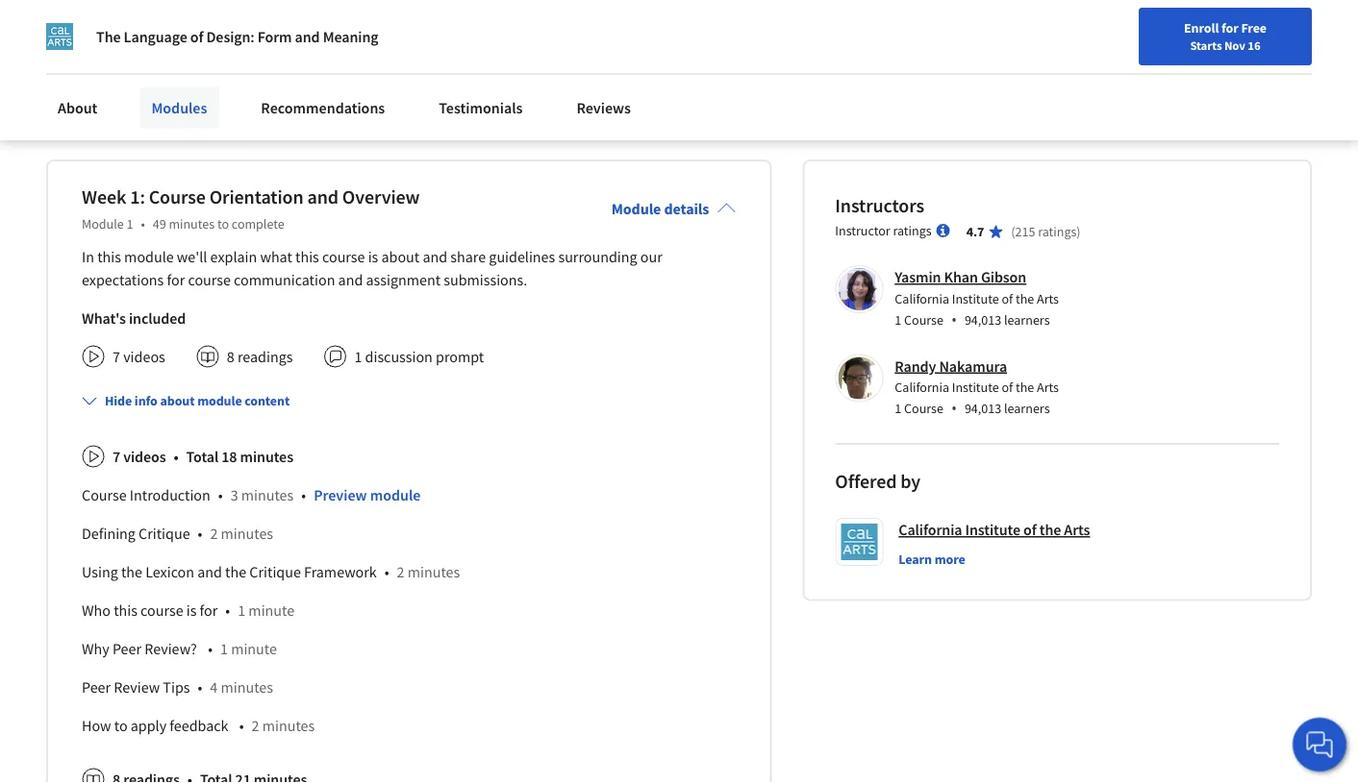 Task type: vqa. For each thing, say whether or not it's contained in the screenshot.


Task type: describe. For each thing, give the bounding box(es) containing it.
and left the its
[[625, 34, 649, 52]]

minutes right '18'
[[240, 447, 293, 467]]

randy nakamura link
[[895, 357, 1007, 376]]

0 horizontal spatial design
[[188, 74, 230, 93]]

brought
[[299, 94, 350, 113]]

1 horizontal spatial peer
[[112, 640, 141, 659]]

• inside week 1: course orientation and overview module 1 • 49 minutes to complete
[[141, 216, 145, 233]]

defining
[[82, 524, 136, 544]]

defining critique • 2 minutes
[[82, 524, 273, 544]]

1 down using the lexicon and the critique framework • 2 minutes
[[238, 601, 245, 621]]

can
[[254, 94, 276, 113]]

module details
[[611, 199, 709, 219]]

communication
[[234, 270, 335, 290]]

1 vertical spatial how
[[393, 74, 420, 93]]

read more button
[[46, 108, 119, 128]]

submissions.
[[444, 270, 527, 290]]

critique down critique
[[135, 54, 185, 72]]

course inside yasmin khan gibson california institute of the arts 1 course • 94,013 learners
[[904, 311, 943, 329]]

2 vertical spatial institute
[[965, 521, 1020, 540]]

overview
[[342, 185, 420, 209]]

about inside dropdown button
[[160, 393, 195, 410]]

49
[[153, 216, 166, 233]]

0 horizontal spatial not
[[277, 74, 298, 93]]

offered
[[835, 470, 897, 494]]

meaning
[[323, 27, 378, 46]]

1 horizontal spatial a
[[270, 34, 278, 52]]

94,013 inside randy nakamura california institute of the arts 1 course • 94,013 learners
[[965, 400, 1001, 418]]

7 videos inside hide info about module content region
[[113, 447, 166, 467]]

nov
[[1224, 38, 1245, 53]]

week 1: course orientation and overview module 1 • 49 minutes to complete
[[82, 185, 420, 233]]

• left 4
[[198, 678, 202, 697]]

is right critique
[[188, 34, 198, 52]]

• right feedback
[[239, 717, 244, 736]]

successful,
[[302, 74, 369, 93]]

chat with us image
[[1304, 730, 1335, 761]]

introduction
[[130, 486, 210, 505]]

assignment
[[366, 270, 441, 290]]

yasmin
[[895, 268, 941, 287]]

randy nakamura image
[[838, 358, 880, 400]]

surrounding
[[558, 247, 637, 267]]

info
[[135, 393, 157, 410]]

1 discussion prompt
[[354, 347, 484, 367]]

or
[[246, 74, 260, 93]]

is inside 'in this module we'll explain what this course is about and share guidelines surrounding our expectations for course communication and assignment submissions.'
[[368, 247, 378, 267]]

1 7 from the top
[[113, 347, 120, 367]]

using the lexicon and the critique framework • 2 minutes
[[82, 563, 460, 582]]

hide
[[105, 393, 132, 410]]

work up "designers:"
[[479, 34, 510, 52]]

minutes right 4
[[221, 678, 273, 697]]

critique
[[137, 34, 185, 52]]

what's included
[[82, 309, 186, 328]]

the inside randy nakamura california institute of the arts 1 course • 94,013 learners
[[1016, 379, 1034, 396]]

process.
[[450, 94, 502, 113]]

module inside hide info about module content region
[[370, 486, 421, 505]]

to inside hide info about module content region
[[114, 717, 128, 736]]

in for in this module we'll explain what this course is about and share guidelines surrounding our expectations for course communication and assignment submissions.
[[82, 247, 94, 267]]

content
[[245, 393, 290, 410]]

course inside week 1: course orientation and overview module 1 • 49 minutes to complete
[[149, 185, 206, 209]]

• left 3
[[218, 486, 223, 505]]

preview module link
[[314, 486, 421, 505]]

1 horizontal spatial we
[[635, 54, 653, 72]]

reviews
[[577, 98, 631, 117]]

institute inside yasmin khan gibson california institute of the arts 1 course • 94,013 learners
[[952, 290, 999, 307]]

lexicon
[[145, 563, 194, 582]]

what's
[[82, 309, 126, 328]]

testimonials link
[[427, 87, 534, 129]]

(
[[1011, 223, 1015, 241]]

1 inside yasmin khan gibson california institute of the arts 1 course • 94,013 learners
[[895, 311, 901, 329]]

expectations
[[82, 270, 164, 290]]

this for in this course, critique is defined as a detailed, objective analysis of a work of graphic design and its effectiveness. critique is an integral part of the making process for designers: it's not just how we determine if a work of design is or is not successful, it's how we move our work forward. critique is also where other voices and opinions can be brought into the design process. read more
[[62, 34, 85, 52]]

this right 'what'
[[295, 247, 319, 267]]

0 horizontal spatial peer
[[82, 678, 111, 697]]

part
[[272, 54, 298, 72]]

1 inside randy nakamura california institute of the arts 1 course • 94,013 learners
[[895, 400, 901, 418]]

0 horizontal spatial we
[[423, 74, 441, 93]]

as
[[253, 34, 267, 52]]

enroll
[[1184, 19, 1219, 37]]

also
[[667, 74, 692, 93]]

0 vertical spatial minute
[[248, 601, 294, 621]]

peer review tips • 4 minutes
[[82, 678, 273, 697]]

starts
[[1190, 38, 1222, 53]]

18
[[221, 447, 237, 467]]

is left also
[[653, 74, 663, 93]]

coursera image
[[23, 16, 145, 46]]

yasmin khan gibson link
[[895, 268, 1026, 287]]

hide info about module content
[[105, 393, 290, 410]]

free
[[1241, 19, 1267, 37]]

instructor
[[835, 222, 890, 240]]

• left total
[[174, 447, 178, 467]]

16
[[1248, 38, 1260, 53]]

complete
[[232, 216, 284, 233]]

testimonials
[[439, 98, 523, 117]]

how to apply feedback • 2 minutes
[[82, 717, 315, 736]]

share
[[450, 247, 486, 267]]

randy nakamura california institute of the arts 1 course • 94,013 learners
[[895, 357, 1059, 419]]

what
[[260, 247, 292, 267]]

8 readings
[[227, 347, 293, 367]]

yasmin khan gibson image
[[838, 269, 880, 311]]

form
[[258, 27, 292, 46]]

is right or
[[264, 74, 273, 93]]

for inside enroll for free starts nov 16
[[1221, 19, 1238, 37]]

• right the framework at bottom
[[384, 563, 389, 582]]

discussion
[[365, 347, 433, 367]]

course introduction • 3 minutes • preview module
[[82, 486, 421, 505]]

enroll for free starts nov 16
[[1184, 19, 1267, 53]]

2 vertical spatial design
[[405, 94, 447, 113]]

learn
[[899, 551, 932, 568]]

0 vertical spatial design
[[580, 34, 621, 52]]

minutes right feedback
[[262, 717, 315, 736]]

in this module we'll explain what this course is about and share guidelines surrounding our expectations for course communication and assignment submissions.
[[82, 247, 662, 290]]

of inside randy nakamura california institute of the arts 1 course • 94,013 learners
[[1002, 379, 1013, 396]]

to inside week 1: course orientation and overview module 1 • 49 minutes to complete
[[217, 216, 229, 233]]

for inside 'in this module we'll explain what this course is about and share guidelines surrounding our expectations for course communication and assignment submissions.'
[[167, 270, 185, 290]]

minutes down course introduction • 3 minutes • preview module
[[221, 524, 273, 544]]

learn more button
[[899, 550, 965, 569]]

detailed,
[[281, 34, 335, 52]]

for inside in this course, critique is defined as a detailed, objective analysis of a work of graphic design and its effectiveness. critique is an integral part of the making process for designers: it's not just how we determine if a work of design is or is not successful, it's how we move our work forward. critique is also where other voices and opinions can be brought into the design process. read more
[[444, 54, 462, 72]]

in for in this course, critique is defined as a detailed, objective analysis of a work of graphic design and its effectiveness. critique is an integral part of the making process for designers: it's not just how we determine if a work of design is or is not successful, it's how we move our work forward. critique is also where other voices and opinions can be brought into the design process. read more
[[46, 34, 58, 52]]

our inside in this course, critique is defined as a detailed, objective analysis of a work of graphic design and its effectiveness. critique is an integral part of the making process for designers: it's not just how we determine if a work of design is or is not successful, it's how we move our work forward. critique is also where other voices and opinions can be brought into the design process. read more
[[483, 74, 505, 93]]

course inside hide info about module content region
[[82, 486, 127, 505]]

graphic
[[530, 34, 576, 52]]

preview
[[314, 486, 367, 505]]

and left assignment
[[338, 270, 363, 290]]

2 vertical spatial arts
[[1064, 521, 1090, 540]]

defined
[[201, 34, 249, 52]]

recommendations
[[261, 98, 385, 117]]

0 horizontal spatial it's
[[372, 74, 389, 93]]

1 horizontal spatial ratings
[[1038, 223, 1077, 241]]

course inside hide info about module content region
[[141, 601, 183, 621]]

critique up reviews on the top of page
[[600, 74, 650, 93]]

institute inside randy nakamura california institute of the arts 1 course • 94,013 learners
[[952, 379, 999, 396]]

hide info about module content button
[[74, 384, 297, 419]]

for inside hide info about module content region
[[200, 601, 218, 621]]

2 horizontal spatial a
[[468, 34, 475, 52]]

• down introduction at left bottom
[[198, 524, 202, 544]]

is left 'an'
[[188, 54, 198, 72]]

is inside hide info about module content region
[[186, 601, 197, 621]]

minutes right the framework at bottom
[[408, 563, 460, 582]]

the inside yasmin khan gibson california institute of the arts 1 course • 94,013 learners
[[1016, 290, 1034, 307]]



Task type: locate. For each thing, give the bounding box(es) containing it.
california down the randy
[[895, 379, 949, 396]]

0 vertical spatial arts
[[1037, 290, 1059, 307]]

and right "lexicon"
[[197, 563, 222, 582]]

more
[[83, 109, 119, 127], [934, 551, 965, 568]]

• up 4
[[208, 640, 213, 659]]

0 horizontal spatial to
[[114, 717, 128, 736]]

learners down gibson
[[1004, 311, 1050, 329]]

more inside in this course, critique is defined as a detailed, objective analysis of a work of graphic design and its effectiveness. critique is an integral part of the making process for designers: it's not just how we determine if a work of design is or is not successful, it's how we move our work forward. critique is also where other voices and opinions can be brought into the design process. read more
[[83, 109, 119, 127]]

for
[[1221, 19, 1238, 37], [444, 54, 462, 72], [167, 270, 185, 290], [200, 601, 218, 621]]

forward.
[[543, 74, 597, 93]]

course inside randy nakamura california institute of the arts 1 course • 94,013 learners
[[904, 400, 943, 418]]

minutes
[[169, 216, 215, 233], [240, 447, 293, 467], [241, 486, 294, 505], [221, 524, 273, 544], [408, 563, 460, 582], [221, 678, 273, 697], [262, 717, 315, 736]]

0 horizontal spatial module
[[82, 216, 124, 233]]

module down '8' at left top
[[197, 393, 242, 410]]

course up 49
[[149, 185, 206, 209]]

videos down what's included
[[123, 347, 165, 367]]

be
[[280, 94, 296, 113]]

0 vertical spatial 7 videos
[[113, 347, 165, 367]]

by
[[901, 470, 921, 494]]

0 vertical spatial it's
[[533, 54, 550, 72]]

4
[[210, 678, 218, 697]]

2 94,013 from the top
[[965, 400, 1001, 418]]

94,013 inside yasmin khan gibson california institute of the arts 1 course • 94,013 learners
[[965, 311, 1001, 329]]

1 down the who this course is for • 1 minute
[[220, 640, 228, 659]]

1 vertical spatial 7 videos
[[113, 447, 166, 467]]

7 down what's
[[113, 347, 120, 367]]

2 horizontal spatial design
[[580, 34, 621, 52]]

course down yasmin
[[904, 311, 943, 329]]

0 horizontal spatial 2
[[210, 524, 218, 544]]

this up expectations
[[97, 247, 121, 267]]

work down "designers:"
[[509, 74, 540, 93]]

1 vertical spatial institute
[[952, 379, 999, 396]]

215
[[1015, 223, 1035, 241]]

included
[[129, 309, 186, 328]]

design down 'an'
[[188, 74, 230, 93]]

and left overview
[[307, 185, 339, 209]]

institute up learn more
[[965, 521, 1020, 540]]

module down 49
[[124, 247, 174, 267]]

0 vertical spatial module
[[124, 247, 174, 267]]

7 videos up introduction at left bottom
[[113, 447, 166, 467]]

0 vertical spatial more
[[83, 109, 119, 127]]

2 learners from the top
[[1004, 400, 1050, 418]]

2 horizontal spatial course
[[322, 247, 365, 267]]

our inside 'in this module we'll explain what this course is about and share guidelines surrounding our expectations for course communication and assignment submissions.'
[[640, 247, 662, 267]]

94,013 down gibson
[[965, 311, 1001, 329]]

peer up "how"
[[82, 678, 111, 697]]

0 vertical spatial california
[[895, 290, 949, 307]]

the language of design: form and meaning
[[96, 27, 378, 46]]

• total 18 minutes
[[174, 447, 293, 467]]

a
[[270, 34, 278, 52], [468, 34, 475, 52], [126, 74, 134, 93]]

nakamura
[[939, 357, 1007, 376]]

module
[[611, 199, 661, 219], [82, 216, 124, 233]]

1 94,013 from the top
[[965, 311, 1001, 329]]

review
[[114, 678, 160, 697]]

this for who this course is for • 1 minute
[[114, 601, 137, 621]]

how
[[604, 54, 631, 72], [393, 74, 420, 93]]

how down process
[[393, 74, 420, 93]]

0 vertical spatial 94,013
[[965, 311, 1001, 329]]

and left share
[[423, 247, 447, 267]]

week
[[82, 185, 126, 209]]

of inside yasmin khan gibson california institute of the arts 1 course • 94,013 learners
[[1002, 290, 1013, 307]]

and right voices
[[169, 94, 193, 113]]

1 down 1:
[[126, 216, 133, 233]]

• left preview
[[301, 486, 306, 505]]

california inside randy nakamura california institute of the arts 1 course • 94,013 learners
[[895, 379, 949, 396]]

and inside hide info about module content region
[[197, 563, 222, 582]]

0 vertical spatial about
[[381, 247, 420, 267]]

arts inside yasmin khan gibson california institute of the arts 1 course • 94,013 learners
[[1037, 290, 1059, 307]]

for up move
[[444, 54, 462, 72]]

0 vertical spatial peer
[[112, 640, 141, 659]]

this up effectiveness.
[[62, 34, 85, 52]]

1 horizontal spatial module
[[197, 393, 242, 410]]

module down "week"
[[82, 216, 124, 233]]

instructor ratings
[[835, 222, 932, 240]]

read
[[46, 109, 80, 127]]

0 vertical spatial in
[[46, 34, 58, 52]]

about right info
[[160, 393, 195, 410]]

if
[[115, 74, 123, 93]]

1 horizontal spatial not
[[553, 54, 575, 72]]

1 vertical spatial arts
[[1037, 379, 1059, 396]]

orientation
[[209, 185, 303, 209]]

module right preview
[[370, 486, 421, 505]]

the
[[96, 27, 121, 46]]

we'll
[[177, 247, 207, 267]]

1 horizontal spatial more
[[934, 551, 965, 568]]

institute down nakamura
[[952, 379, 999, 396]]

about inside 'in this module we'll explain what this course is about and share guidelines surrounding our expectations for course communication and assignment submissions.'
[[381, 247, 420, 267]]

1 horizontal spatial it's
[[533, 54, 550, 72]]

california up learn more
[[899, 521, 962, 540]]

california inside yasmin khan gibson california institute of the arts 1 course • 94,013 learners
[[895, 290, 949, 307]]

0 horizontal spatial our
[[483, 74, 505, 93]]

1
[[126, 216, 133, 233], [895, 311, 901, 329], [354, 347, 362, 367], [895, 400, 901, 418], [238, 601, 245, 621], [220, 640, 228, 659]]

94,013
[[965, 311, 1001, 329], [965, 400, 1001, 418]]

1 videos from the top
[[123, 347, 165, 367]]

1 horizontal spatial module
[[611, 199, 661, 219]]

this inside hide info about module content region
[[114, 601, 137, 621]]

• down yasmin khan gibson link
[[951, 309, 957, 330]]

khan
[[944, 268, 978, 287]]

1 vertical spatial minute
[[231, 640, 277, 659]]

0 horizontal spatial course
[[141, 601, 183, 621]]

1 vertical spatial 7
[[113, 447, 120, 467]]

•
[[141, 216, 145, 233], [951, 309, 957, 330], [951, 398, 957, 419], [174, 447, 178, 467], [218, 486, 223, 505], [301, 486, 306, 505], [198, 524, 202, 544], [384, 563, 389, 582], [225, 601, 230, 621], [208, 640, 213, 659], [198, 678, 202, 697], [239, 717, 244, 736]]

california institute of the arts image
[[46, 23, 73, 50]]

not up forward. on the left of page
[[553, 54, 575, 72]]

who
[[82, 601, 111, 621]]

1 vertical spatial 94,013
[[965, 400, 1001, 418]]

minutes inside week 1: course orientation and overview module 1 • 49 minutes to complete
[[169, 216, 215, 233]]

0 vertical spatial we
[[635, 54, 653, 72]]

0 vertical spatial to
[[217, 216, 229, 233]]

it's up "into"
[[372, 74, 389, 93]]

this inside in this course, critique is defined as a detailed, objective analysis of a work of graphic design and its effectiveness. critique is an integral part of the making process for designers: it's not just how we determine if a work of design is or is not successful, it's how we move our work forward. critique is also where other voices and opinions can be brought into the design process. read more
[[62, 34, 85, 52]]

feedback
[[170, 717, 228, 736]]

reviews link
[[565, 87, 642, 129]]

1 vertical spatial not
[[277, 74, 298, 93]]

using
[[82, 563, 118, 582]]

for up the nov
[[1221, 19, 1238, 37]]

is up assignment
[[368, 247, 378, 267]]

2 vertical spatial 2
[[252, 717, 259, 736]]

design
[[580, 34, 621, 52], [188, 74, 230, 93], [405, 94, 447, 113]]

language
[[124, 27, 187, 46]]

to right "how"
[[114, 717, 128, 736]]

a right as
[[270, 34, 278, 52]]

in this course, critique is defined as a detailed, objective analysis of a work of graphic design and its effectiveness. critique is an integral part of the making process for designers: it's not just how we determine if a work of design is or is not successful, it's how we move our work forward. critique is also where other voices and opinions can be brought into the design process. read more
[[46, 34, 696, 127]]

2 vertical spatial course
[[141, 601, 183, 621]]

1 vertical spatial it's
[[372, 74, 389, 93]]

• left 49
[[141, 216, 145, 233]]

0 horizontal spatial a
[[126, 74, 134, 93]]

course down the randy
[[904, 400, 943, 418]]

california down yasmin
[[895, 290, 949, 307]]

1 left discussion
[[354, 347, 362, 367]]

work up voices
[[137, 74, 169, 93]]

move
[[445, 74, 480, 93]]

2 vertical spatial module
[[370, 486, 421, 505]]

videos up introduction at left bottom
[[123, 447, 166, 467]]

not up the 'be'
[[277, 74, 298, 93]]

institute down khan
[[952, 290, 999, 307]]

1 vertical spatial more
[[934, 551, 965, 568]]

minute down using the lexicon and the critique framework • 2 minutes
[[248, 601, 294, 621]]

0 horizontal spatial about
[[160, 393, 195, 410]]

7 inside hide info about module content region
[[113, 447, 120, 467]]

institute
[[952, 290, 999, 307], [952, 379, 999, 396], [965, 521, 1020, 540]]

1 horizontal spatial about
[[381, 247, 420, 267]]

more inside button
[[934, 551, 965, 568]]

1 vertical spatial 2
[[397, 563, 404, 582]]

2 vertical spatial california
[[899, 521, 962, 540]]

to up explain
[[217, 216, 229, 233]]

the
[[318, 54, 338, 72], [381, 94, 402, 113], [1016, 290, 1034, 307], [1016, 379, 1034, 396], [1039, 521, 1061, 540], [121, 563, 142, 582], [225, 563, 246, 582]]

framework
[[304, 563, 377, 582]]

module left details
[[611, 199, 661, 219]]

why
[[82, 640, 109, 659]]

a up "designers:"
[[468, 34, 475, 52]]

1 vertical spatial course
[[188, 270, 231, 290]]

1 horizontal spatial how
[[604, 54, 631, 72]]

1 learners from the top
[[1004, 311, 1050, 329]]

and inside week 1: course orientation and overview module 1 • 49 minutes to complete
[[307, 185, 339, 209]]

0 vertical spatial how
[[604, 54, 631, 72]]

• down using the lexicon and the critique framework • 2 minutes
[[225, 601, 230, 621]]

modules
[[151, 98, 207, 117]]

1 vertical spatial california
[[895, 379, 949, 396]]

minute down the who this course is for • 1 minute
[[231, 640, 277, 659]]

course
[[322, 247, 365, 267], [188, 270, 231, 290], [141, 601, 183, 621]]

instructors
[[835, 194, 924, 218]]

2 7 from the top
[[113, 447, 120, 467]]

it's
[[533, 54, 550, 72], [372, 74, 389, 93]]

• inside randy nakamura california institute of the arts 1 course • 94,013 learners
[[951, 398, 957, 419]]

1 vertical spatial peer
[[82, 678, 111, 697]]

our down "designers:"
[[483, 74, 505, 93]]

0 vertical spatial learners
[[1004, 311, 1050, 329]]

california institute of the arts
[[899, 521, 1090, 540]]

it's down graphic
[[533, 54, 550, 72]]

peer
[[112, 640, 141, 659], [82, 678, 111, 697]]

for up why peer review? • 1 minute
[[200, 601, 218, 621]]

minutes right 49
[[169, 216, 215, 233]]

minutes right 3
[[241, 486, 294, 505]]

critique up "lexicon"
[[139, 524, 190, 544]]

peer right why
[[112, 640, 141, 659]]

1 vertical spatial learners
[[1004, 400, 1050, 418]]

objective
[[339, 34, 395, 52]]

learners inside yasmin khan gibson california institute of the arts 1 course • 94,013 learners
[[1004, 311, 1050, 329]]

about
[[58, 98, 98, 117]]

0 vertical spatial course
[[322, 247, 365, 267]]

in up expectations
[[82, 247, 94, 267]]

1 vertical spatial module
[[197, 393, 242, 410]]

arts
[[1037, 290, 1059, 307], [1037, 379, 1059, 396], [1064, 521, 1090, 540]]

randy
[[895, 357, 936, 376]]

0 vertical spatial not
[[553, 54, 575, 72]]

module inside 'in this module we'll explain what this course is about and share guidelines surrounding our expectations for course communication and assignment submissions.'
[[124, 247, 174, 267]]

module inside hide info about module content dropdown button
[[197, 393, 242, 410]]

2 7 videos from the top
[[113, 447, 166, 467]]

total
[[186, 447, 218, 467]]

is left or
[[233, 74, 243, 93]]

process
[[391, 54, 440, 72]]

1 horizontal spatial design
[[405, 94, 447, 113]]

integral
[[221, 54, 268, 72]]

1 vertical spatial our
[[640, 247, 662, 267]]

1 vertical spatial to
[[114, 717, 128, 736]]

into
[[353, 94, 378, 113]]

1 vertical spatial in
[[82, 247, 94, 267]]

7 videos down what's included
[[113, 347, 165, 367]]

0 vertical spatial our
[[483, 74, 505, 93]]

is
[[188, 34, 198, 52], [188, 54, 198, 72], [233, 74, 243, 93], [264, 74, 273, 93], [653, 74, 663, 93], [368, 247, 378, 267], [186, 601, 197, 621]]

1 horizontal spatial in
[[82, 247, 94, 267]]

details
[[664, 199, 709, 219]]

why peer review? • 1 minute
[[82, 640, 277, 659]]

1 horizontal spatial 2
[[252, 717, 259, 736]]

its
[[652, 34, 667, 52]]

design down move
[[405, 94, 447, 113]]

0 vertical spatial videos
[[123, 347, 165, 367]]

1 down the randy
[[895, 400, 901, 418]]

critique left the framework at bottom
[[249, 563, 301, 582]]

ratings down instructors
[[893, 222, 932, 240]]

not
[[553, 54, 575, 72], [277, 74, 298, 93]]

is up why peer review? • 1 minute
[[186, 601, 197, 621]]

to
[[217, 216, 229, 233], [114, 717, 128, 736]]

show notifications image
[[1153, 24, 1176, 47]]

hide info about module content region
[[82, 430, 736, 784]]

how right just
[[604, 54, 631, 72]]

1 inside week 1: course orientation and overview module 1 • 49 minutes to complete
[[126, 216, 133, 233]]

determine
[[46, 74, 112, 93]]

prompt
[[436, 347, 484, 367]]

videos
[[123, 347, 165, 367], [123, 447, 166, 467]]

and right the form
[[295, 27, 320, 46]]

and
[[295, 27, 320, 46], [625, 34, 649, 52], [169, 94, 193, 113], [307, 185, 339, 209], [423, 247, 447, 267], [338, 270, 363, 290], [197, 563, 222, 582]]

yasmin khan gibson california institute of the arts 1 course • 94,013 learners
[[895, 268, 1059, 330]]

modules link
[[140, 87, 219, 129]]

0 vertical spatial 2
[[210, 524, 218, 544]]

1 7 videos from the top
[[113, 347, 165, 367]]

2 horizontal spatial module
[[370, 486, 421, 505]]

gibson
[[981, 268, 1026, 287]]

None search field
[[274, 12, 591, 50]]

7 videos
[[113, 347, 165, 367], [113, 447, 166, 467]]

we down process
[[423, 74, 441, 93]]

about link
[[46, 87, 109, 129]]

• down randy nakamura link
[[951, 398, 957, 419]]

2 down course introduction • 3 minutes • preview module
[[210, 524, 218, 544]]

just
[[578, 54, 601, 72]]

0 horizontal spatial ratings
[[893, 222, 932, 240]]

0 vertical spatial 7
[[113, 347, 120, 367]]

1 horizontal spatial course
[[188, 270, 231, 290]]

in
[[46, 34, 58, 52], [82, 247, 94, 267]]

2 horizontal spatial 2
[[397, 563, 404, 582]]

this for in this module we'll explain what this course is about and share guidelines surrounding our expectations for course communication and assignment submissions.
[[97, 247, 121, 267]]

0 horizontal spatial module
[[124, 247, 174, 267]]

videos inside hide info about module content region
[[123, 447, 166, 467]]

module
[[124, 247, 174, 267], [197, 393, 242, 410], [370, 486, 421, 505]]

2 videos from the top
[[123, 447, 166, 467]]

course up the defining on the bottom of the page
[[82, 486, 127, 505]]

arts inside randy nakamura california institute of the arts 1 course • 94,013 learners
[[1037, 379, 1059, 396]]

1 vertical spatial we
[[423, 74, 441, 93]]

1 horizontal spatial to
[[217, 216, 229, 233]]

2 right feedback
[[252, 717, 259, 736]]

in inside in this course, critique is defined as a detailed, objective analysis of a work of graphic design and its effectiveness. critique is an integral part of the making process for designers: it's not just how we determine if a work of design is or is not successful, it's how we move our work forward. critique is also where other voices and opinions can be brought into the design process. read more
[[46, 34, 58, 52]]

2 right the framework at bottom
[[397, 563, 404, 582]]

for down we'll
[[167, 270, 185, 290]]

• inside yasmin khan gibson california institute of the arts 1 course • 94,013 learners
[[951, 309, 957, 330]]

1 vertical spatial videos
[[123, 447, 166, 467]]

making
[[342, 54, 388, 72]]

( 215 ratings )
[[1011, 223, 1081, 241]]

course down "lexicon"
[[141, 601, 183, 621]]

a right if
[[126, 74, 134, 93]]

review?
[[144, 640, 197, 659]]

1 vertical spatial design
[[188, 74, 230, 93]]

in inside 'in this module we'll explain what this course is about and share guidelines surrounding our expectations for course communication and assignment submissions.'
[[82, 247, 94, 267]]

course,
[[88, 34, 134, 52]]

course up communication
[[322, 247, 365, 267]]

other
[[89, 94, 123, 113]]

0 horizontal spatial more
[[83, 109, 119, 127]]

1 horizontal spatial our
[[640, 247, 662, 267]]

1 vertical spatial about
[[160, 393, 195, 410]]

recommendations link
[[249, 87, 397, 129]]

0 horizontal spatial in
[[46, 34, 58, 52]]

this right who
[[114, 601, 137, 621]]

module inside week 1: course orientation and overview module 1 • 49 minutes to complete
[[82, 216, 124, 233]]

0 horizontal spatial how
[[393, 74, 420, 93]]

in up effectiveness.
[[46, 34, 58, 52]]

)
[[1077, 223, 1081, 241]]

menu item
[[1009, 19, 1133, 82]]

info about module content element
[[74, 376, 736, 784]]

learners inside randy nakamura california institute of the arts 1 course • 94,013 learners
[[1004, 400, 1050, 418]]

0 vertical spatial institute
[[952, 290, 999, 307]]



